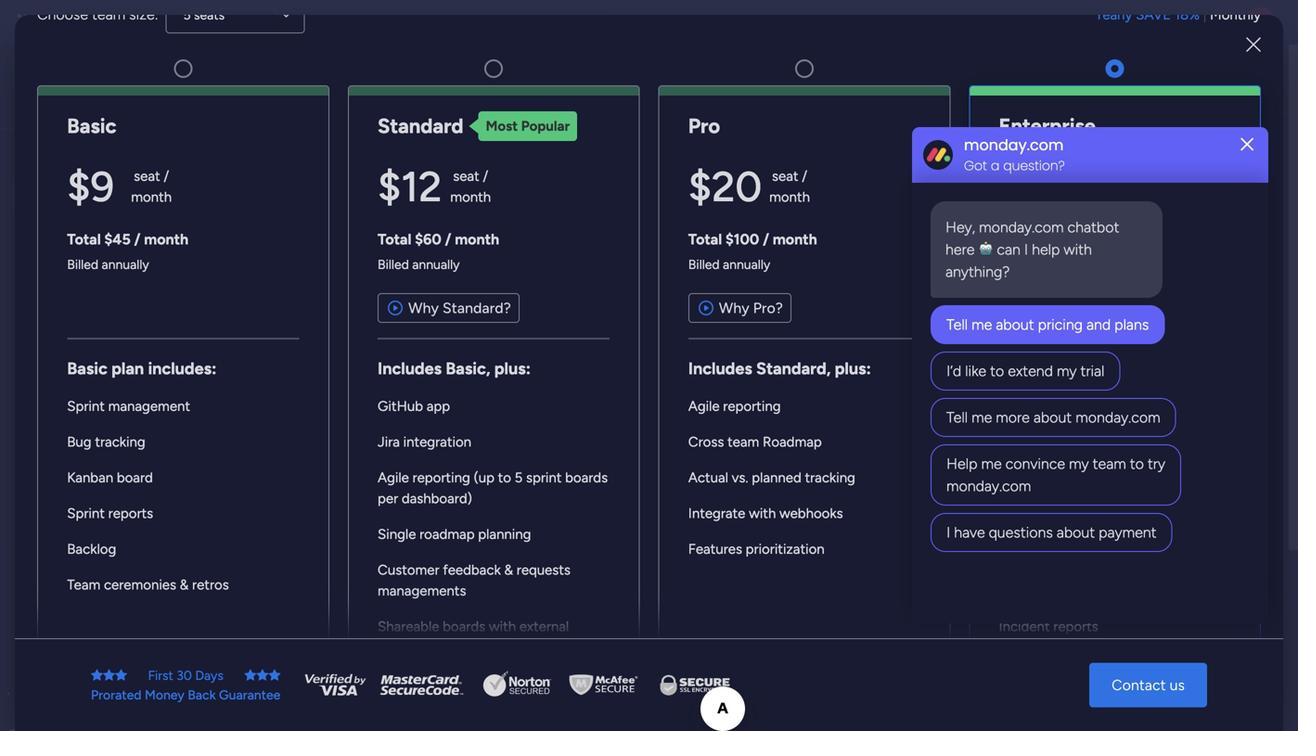 Task type: describe. For each thing, give the bounding box(es) containing it.
0 vertical spatial about
[[996, 316, 1034, 334]]

yearly save 18%
[[1095, 6, 1200, 23]]

agile reporting
[[688, 398, 781, 415]]

public board image inside monday dev > my team > my scrum team link
[[635, 566, 655, 586]]

me for more
[[972, 409, 992, 426]]

see plans
[[213, 14, 269, 30]]

prorated
[[91, 687, 142, 703]]

enterprise tier selected option
[[969, 85, 1261, 714]]

pricing
[[1038, 316, 1083, 334]]

about for more
[[1033, 409, 1072, 426]]

monday up agile reporting
[[658, 370, 705, 386]]

reporting for agile reporting (up to 5 sprint boards per dashboard)
[[412, 469, 470, 486]]

& left get
[[1033, 669, 1042, 686]]

team inside help me convince my team to try monday.com
[[1093, 455, 1126, 473]]

hey,
[[945, 219, 975, 236]]

quick search
[[1167, 71, 1255, 88]]

2 horizontal spatial jira
[[1095, 398, 1117, 415]]

it requests inside "quick search results" list box
[[662, 340, 741, 358]]

1 vertical spatial requests
[[58, 451, 112, 467]]

roadmap
[[419, 526, 475, 543]]

our
[[1078, 291, 1101, 307]]

learn & get inspired
[[992, 669, 1125, 686]]

team up scale
[[1076, 243, 1110, 260]]

feedback for give
[[1060, 81, 1118, 98]]

management inside feature requests & release management
[[999, 490, 1081, 507]]

my down search in workspace field on the top left
[[33, 231, 51, 246]]

total $45 / month billed annually
[[67, 230, 188, 272]]

monday up "shareable"
[[333, 598, 380, 613]]

$12 seat / month
[[378, 162, 491, 212]]

with inside boost your workflow in minutes with ready-made templates
[[1216, 546, 1245, 563]]

seat for $12
[[453, 168, 479, 185]]

v2 user feedback image
[[1039, 69, 1053, 90]]

about for questions
[[1057, 524, 1095, 541]]

see
[[213, 14, 235, 30]]

workspace image
[[18, 147, 36, 166]]

tasks inside "quick search results" list box
[[337, 567, 374, 585]]

work
[[62, 95, 90, 110]]

integrate
[[688, 505, 745, 522]]

why standard?
[[408, 299, 511, 317]]

your inside the quickly access your recent boards, inbox and workspaces
[[368, 70, 398, 87]]

bug
[[67, 434, 91, 450]]

star image
[[268, 669, 280, 682]]

dev left 5 seats
[[150, 12, 177, 32]]

& for release
[[1107, 469, 1116, 486]]

and down install our mobile app
[[1086, 316, 1111, 334]]

/ inside seat / month
[[164, 168, 169, 185]]

seat for $20
[[772, 168, 798, 185]]

your pro trial has ended, choose your plan
[[483, 103, 815, 181]]

monday.com up goals
[[1076, 409, 1160, 426]]

trial inside "your pro trial has ended, choose your plan"
[[603, 103, 655, 142]]

i inside hey, monday.com chatbot here 🤖 can i help with anything?
[[1024, 241, 1028, 258]]

boards inside the agile reporting (up to 5 sprint boards per dashboard)
[[565, 469, 608, 486]]

cross team roadmap
[[688, 434, 822, 450]]

save
[[1136, 6, 1171, 23]]

0 vertical spatial tasks
[[64, 262, 95, 278]]

inbox image
[[1013, 13, 1032, 32]]

started
[[112, 420, 155, 436]]

public board image for sprints
[[310, 339, 330, 359]]

dapulse x slim image
[[1242, 135, 1265, 157]]

total $100 / month billed annually
[[688, 230, 817, 272]]

month up total $45 / month billed annually at left top
[[131, 189, 172, 206]]

$45
[[104, 230, 131, 248]]

norton secured image
[[475, 671, 559, 699]]

plan inside "your pro trial has ended, choose your plan"
[[710, 142, 773, 181]]

1 vertical spatial contact us button
[[1089, 663, 1207, 707]]

team up "app" on the bottom left of page
[[440, 370, 471, 386]]

0 horizontal spatial 5
[[183, 7, 191, 23]]

feature
[[999, 469, 1046, 486]]

manage my account button
[[567, 252, 731, 289]]

noah lott image
[[1246, 7, 1276, 37]]

monday down sprints on the top left
[[333, 370, 380, 386]]

to inside the agile reporting (up to 5 sprint boards per dashboard)
[[498, 469, 511, 486]]

and right server
[[1068, 398, 1091, 415]]

reports for incident reports
[[1053, 618, 1098, 635]]

setup
[[1038, 172, 1076, 189]]

month for $12 seat / month
[[450, 189, 491, 206]]

and inside wanting to maximize growth and scale fast.
[[1043, 260, 1064, 276]]

includes inside enterprise tier selected option
[[999, 359, 1063, 379]]

sprint management
[[67, 398, 190, 415]]

jira for jira integration
[[378, 434, 400, 450]]

shareable
[[378, 618, 439, 635]]

templates inside boost your workflow in minutes with ready-made templates
[[1087, 568, 1154, 586]]

total for $12
[[378, 230, 411, 248]]

setup account link
[[1020, 171, 1270, 191]]

monday.com got a question?
[[964, 135, 1065, 175]]

access
[[318, 70, 364, 87]]

check circle image for setup
[[1020, 174, 1032, 188]]

my up "app" on the bottom left of page
[[419, 370, 437, 386]]

standard,
[[756, 359, 831, 379]]

1 vertical spatial it
[[44, 451, 54, 467]]

choose for choose a plan
[[602, 221, 653, 238]]

reports for sprint reports
[[108, 505, 153, 522]]

annually for $20
[[723, 256, 770, 272]]

to inside wanting to maximize growth and scale fast.
[[1145, 240, 1157, 256]]

prorated money back guarantee
[[91, 687, 281, 703]]

it inside "quick search results" list box
[[662, 340, 674, 358]]

management inside basic tier selected option
[[108, 398, 190, 415]]

days
[[195, 668, 223, 683]]

incident
[[999, 618, 1050, 635]]

boards,
[[448, 70, 498, 87]]

hey, monday.com chatbot here 🤖 can i help with anything?
[[945, 219, 1119, 281]]

add to favorites image for monday dev > my team > my scrum team
[[896, 566, 915, 585]]

my up shareable boards with external stakeholders
[[486, 598, 503, 613]]

total $60 / month billed annually
[[378, 230, 499, 272]]

monday down features
[[658, 598, 705, 613]]

complete your profile
[[1020, 142, 1185, 162]]

actual
[[688, 469, 728, 486]]

manage my account
[[582, 262, 716, 279]]

dev heading
[[300, 75, 324, 97]]

guarantee
[[219, 687, 281, 703]]

> down features prioritization
[[732, 598, 740, 613]]

see plans button
[[188, 8, 277, 36]]

account
[[662, 262, 716, 279]]

install
[[1038, 291, 1075, 307]]

pro inside option
[[688, 114, 720, 138]]

with inside pro tier selected option
[[749, 505, 776, 522]]

most popular
[[486, 118, 570, 135]]

wanting to maximize growth and scale fast.
[[999, 240, 1214, 276]]

check circle image for invite
[[1020, 245, 1032, 259]]

your for complete
[[1098, 142, 1132, 162]]

single roadmap planning
[[378, 526, 531, 543]]

monday up my work button
[[83, 12, 146, 32]]

monday dev > my team > my scrum team down the "prioritization"
[[658, 598, 900, 613]]

annually inside total $45 / month billed annually
[[102, 256, 149, 272]]

plus: for $20
[[835, 359, 871, 379]]

recently
[[313, 152, 381, 172]]

$100
[[725, 230, 759, 248]]

workflow
[[1079, 546, 1140, 563]]

verified by visa image
[[303, 671, 368, 699]]

back
[[188, 687, 216, 703]]

& for requests
[[504, 562, 513, 579]]

can
[[997, 241, 1021, 258]]

agile for agile reporting (up to 5 sprint boards per dashboard)
[[378, 469, 409, 486]]

1 horizontal spatial monday dev
[[241, 77, 324, 95]]

dev down features
[[708, 598, 729, 613]]

contact us inside enterprise tier selected option
[[1029, 300, 1094, 316]]

give feedback
[[1060, 60, 1118, 98]]

help
[[946, 455, 977, 473]]

> down 'standard?' on the left of the page
[[474, 370, 482, 386]]

enable desktop notifications
[[1038, 220, 1220, 236]]

fast.
[[1100, 260, 1125, 276]]

monday.com inside monday.com got a question?
[[964, 135, 1064, 155]]

tell me more about monday.com
[[946, 409, 1160, 426]]

invite team members
[[1038, 243, 1171, 260]]

1 vertical spatial us
[[1170, 676, 1185, 694]]

help
[[1032, 241, 1060, 258]]

queue
[[96, 357, 135, 373]]

/ for total $60 / month billed annually
[[445, 230, 451, 248]]

quick search button
[[1137, 61, 1270, 98]]

has
[[662, 103, 713, 142]]

getting started element
[[992, 704, 1270, 731]]

basic for basic
[[67, 114, 116, 138]]

monday dev > my team > my scrum team for tasks
[[333, 598, 575, 613]]

monday.com inside hey, monday.com chatbot here 🤖 can i help with anything?
[[979, 219, 1064, 236]]

agile for agile reporting
[[688, 398, 720, 415]]

stakeholders
[[378, 639, 456, 656]]

kanban board
[[67, 469, 153, 486]]

billing cycle selection group
[[1095, 4, 1261, 25]]

my down features prioritization
[[744, 598, 761, 613]]

a inside monday.com got a question?
[[991, 157, 1000, 175]]

setup account
[[1038, 172, 1132, 189]]

why for $12
[[408, 299, 439, 317]]

and inside the quickly access your recent boards, inbox and workspaces
[[542, 70, 567, 87]]

lottie animation element for my scrum team
[[0, 544, 237, 731]]

my inside workspace selection element
[[43, 148, 64, 165]]

invite members image
[[1054, 13, 1073, 32]]

your inside "your pro trial has ended, choose your plan"
[[483, 103, 544, 142]]

team up agile reporting
[[765, 370, 796, 386]]

features
[[688, 541, 742, 558]]

document
[[999, 526, 1064, 543]]

customer feedback & requests managements
[[378, 562, 571, 599]]

my team button
[[13, 141, 185, 172]]

apps image
[[1095, 13, 1113, 32]]

help image
[[1181, 13, 1200, 32]]

boost
[[1003, 546, 1042, 563]]

sprint
[[526, 469, 562, 486]]

billed for $20
[[688, 256, 720, 272]]

team up shareable boards with external stakeholders
[[440, 598, 471, 613]]

basic,
[[446, 359, 490, 379]]

choose inside "your pro trial has ended, choose your plan"
[[525, 142, 632, 181]]

team inside workspace selection element
[[67, 148, 103, 165]]

my down 'standard?' on the left of the page
[[486, 370, 503, 386]]

made
[[1046, 568, 1083, 586]]

quick search results list box
[[287, 174, 947, 647]]

planning
[[478, 526, 531, 543]]

requests inside feature requests & release management
[[1050, 469, 1104, 486]]

4 star image from the left
[[244, 669, 256, 682]]

circle o image for install
[[1020, 293, 1032, 306]]

product
[[1120, 526, 1169, 543]]

your inside boost your workflow in minutes with ready-made templates
[[1045, 546, 1075, 563]]

explore templates
[[1071, 609, 1191, 627]]

monday dev > my team
[[658, 370, 796, 386]]

to inside help me convince my team to try monday.com
[[1130, 455, 1144, 473]]

contact us button inside enterprise tier selected option
[[999, 293, 1102, 323]]

bugs queue
[[64, 357, 135, 373]]

1 horizontal spatial plans
[[1114, 316, 1149, 334]]

lottie animation element for quickly access your recent boards, inbox and workspaces
[[592, 45, 1113, 115]]

> down the "prioritization"
[[799, 598, 807, 613]]

choose for choose team size:
[[37, 6, 88, 23]]

3 star image from the left
[[115, 669, 127, 682]]

with inside shareable boards with external stakeholders
[[489, 618, 516, 635]]

dev up agile reporting
[[708, 370, 729, 386]]

quarterly
[[999, 434, 1057, 450]]

monthly option
[[1210, 4, 1261, 25]]

& for retros
[[180, 577, 189, 593]]

button padding image
[[1244, 35, 1263, 54]]

ssl encrypted image
[[648, 671, 741, 699]]

team inside pro tier selected option
[[727, 434, 759, 450]]

chatbot
[[1067, 219, 1119, 236]]

monday left dev heading
[[241, 77, 296, 95]]

single
[[378, 526, 416, 543]]

templates inside button
[[1124, 609, 1191, 627]]

in
[[1143, 546, 1155, 563]]

quickly access your recent boards, inbox and workspaces
[[264, 70, 567, 108]]

my inside help me convince my team to try monday.com
[[1069, 455, 1089, 473]]

contact inside enterprise tier selected option
[[1029, 300, 1077, 316]]

templates image image
[[1009, 401, 1253, 529]]



Task type: vqa. For each thing, say whether or not it's contained in the screenshot.
month within the $12 seat / month
yes



Task type: locate. For each thing, give the bounding box(es) containing it.
sprint for sprint reports
[[67, 505, 105, 522]]

management down "feature"
[[999, 490, 1081, 507]]

/
[[164, 168, 169, 185], [483, 168, 488, 185], [802, 168, 807, 185], [134, 230, 141, 248], [445, 230, 451, 248], [763, 230, 769, 248]]

0 vertical spatial it requests
[[662, 340, 741, 358]]

& inside basic tier selected option
[[180, 577, 189, 593]]

1 horizontal spatial requests
[[1050, 469, 1104, 486]]

basic plan includes:
[[67, 359, 217, 379]]

dev up "shareable"
[[383, 598, 404, 613]]

0 vertical spatial agile
[[688, 398, 720, 415]]

requests inside customer feedback & requests managements
[[517, 562, 571, 579]]

/ for total $45 / month billed annually
[[134, 230, 141, 248]]

(up
[[474, 469, 494, 486]]

seat / month
[[131, 168, 172, 206]]

your down inbox
[[483, 103, 544, 142]]

jira
[[999, 398, 1021, 415], [1095, 398, 1117, 415], [378, 434, 400, 450]]

month inside $20 seat / month
[[769, 189, 810, 206]]

contact
[[1029, 300, 1077, 316], [1112, 676, 1166, 694]]

plus: right pro,
[[1101, 359, 1138, 379]]

board
[[117, 469, 153, 486]]

& for product
[[1107, 526, 1116, 543]]

mcafee secure image
[[566, 671, 640, 699]]

jira for jira server and jira data center
[[999, 398, 1021, 415]]

0 vertical spatial basic
[[67, 114, 116, 138]]

circle o image up organizations
[[1020, 222, 1032, 235]]

2 vertical spatial about
[[1057, 524, 1095, 541]]

1 horizontal spatial a
[[991, 157, 1000, 175]]

dev
[[150, 12, 177, 32], [300, 77, 324, 95], [383, 370, 404, 386], [708, 370, 729, 386], [383, 598, 404, 613], [708, 598, 729, 613]]

3 includes from the left
[[999, 359, 1063, 379]]

1 horizontal spatial total
[[378, 230, 411, 248]]

plans down the mobile
[[1114, 316, 1149, 334]]

notifications image
[[972, 13, 991, 32]]

contact us up getting started "element"
[[1112, 676, 1185, 694]]

/ for $20 seat / month
[[802, 168, 807, 185]]

about
[[996, 316, 1034, 334], [1033, 409, 1072, 426], [1057, 524, 1095, 541]]

2 tell from the top
[[946, 409, 968, 426]]

circle o image
[[1020, 198, 1032, 212], [1020, 222, 1032, 235], [1020, 293, 1032, 306]]

reports inside basic tier selected option
[[108, 505, 153, 522]]

first
[[148, 668, 173, 683]]

to right like
[[990, 362, 1004, 380]]

github
[[378, 398, 423, 415]]

month for $20 seat / month
[[769, 189, 810, 206]]

trial
[[603, 103, 655, 142], [1080, 362, 1104, 380]]

tell for tell me more about monday.com
[[946, 409, 968, 426]]

2 plus: from the left
[[835, 359, 871, 379]]

month right $45
[[144, 230, 188, 248]]

why inside pro tier selected option
[[719, 299, 749, 317]]

my left work
[[41, 95, 59, 110]]

0 vertical spatial contact us
[[1029, 300, 1094, 316]]

add to favorites image inside monday dev > my team > my scrum team link
[[896, 566, 915, 585]]

us inside enterprise tier selected option
[[1080, 300, 1094, 316]]

requests inside "quick search results" list box
[[678, 340, 741, 358]]

my right the workspace image on the top of page
[[43, 148, 64, 165]]

per
[[378, 490, 398, 507]]

lottie animation image
[[0, 544, 237, 731]]

1 vertical spatial about
[[1033, 409, 1072, 426]]

1 annually from the left
[[102, 256, 149, 272]]

customer
[[378, 562, 439, 579]]

1 tell from the top
[[946, 316, 968, 334]]

0 horizontal spatial feedback
[[443, 562, 501, 579]]

a inside button
[[657, 221, 664, 238]]

feedback inside customer feedback & requests managements
[[443, 562, 501, 579]]

for teams, businesses organizations
[[999, 216, 1148, 256]]

2 sprint from the top
[[67, 505, 105, 522]]

circle o image left install
[[1020, 293, 1032, 306]]

Search in workspace field
[[39, 186, 155, 207]]

annually for $12
[[412, 256, 460, 272]]

0 horizontal spatial it requests
[[44, 451, 112, 467]]

2 star image from the left
[[103, 669, 115, 682]]

most
[[486, 118, 518, 135]]

feedback down give
[[1060, 81, 1118, 98]]

3 billed from the left
[[688, 256, 720, 272]]

with
[[1064, 241, 1092, 258], [749, 505, 776, 522], [1216, 546, 1245, 563], [489, 618, 516, 635]]

public board image inside list box
[[40, 261, 58, 279]]

add to favorites image for monday dev > my team
[[896, 339, 915, 358]]

/ down most
[[483, 168, 488, 185]]

1 horizontal spatial lottie animation element
[[592, 45, 1113, 115]]

2 why from the left
[[719, 299, 749, 317]]

3 circle o image from the top
[[1020, 293, 1032, 306]]

1 vertical spatial reporting
[[412, 469, 470, 486]]

members
[[1113, 243, 1171, 260]]

1 vertical spatial reports
[[1053, 618, 1098, 635]]

my work button
[[11, 88, 199, 117]]

standard tier selected option
[[348, 85, 640, 714]]

invite
[[1038, 243, 1073, 260]]

0 vertical spatial my
[[638, 262, 658, 279]]

2 vertical spatial me
[[981, 455, 1002, 473]]

choose down popular at left top
[[525, 142, 632, 181]]

it requests
[[662, 340, 741, 358], [44, 451, 112, 467]]

install our mobile app
[[1038, 291, 1176, 307]]

to down enable desktop notifications link
[[1145, 240, 1157, 256]]

> up github app
[[408, 370, 416, 386]]

choose up manage
[[602, 221, 653, 238]]

0 vertical spatial plan
[[710, 142, 773, 181]]

0 horizontal spatial i
[[946, 524, 950, 541]]

2 seat from the left
[[453, 168, 479, 185]]

star image
[[91, 669, 103, 682], [103, 669, 115, 682], [115, 669, 127, 682], [244, 669, 256, 682], [256, 669, 268, 682]]

1 horizontal spatial agile
[[688, 398, 720, 415]]

5 left seats
[[183, 7, 191, 23]]

list box
[[0, 219, 237, 726]]

basic for basic plan includes:
[[67, 359, 107, 379]]

1 seat from the left
[[134, 168, 160, 185]]

& inside feature requests & release management
[[1107, 469, 1116, 486]]

2 horizontal spatial seat
[[772, 168, 798, 185]]

templates
[[1087, 568, 1154, 586], [1124, 609, 1191, 627]]

size:
[[129, 6, 158, 23]]

1 circle o image from the top
[[1020, 198, 1032, 212]]

0 vertical spatial reports
[[108, 505, 153, 522]]

2 check circle image from the top
[[1020, 245, 1032, 259]]

includes up server
[[999, 359, 1063, 379]]

1 horizontal spatial why
[[719, 299, 749, 317]]

upload
[[1038, 196, 1083, 213]]

search everything image
[[1140, 13, 1159, 32]]

tell me about pricing and plans
[[946, 316, 1149, 334]]

my up "shareable"
[[419, 598, 437, 613]]

pro inside "your pro trial has ended, choose your plan"
[[552, 103, 595, 142]]

0 horizontal spatial reports
[[108, 505, 153, 522]]

month inside total $100 / month billed annually
[[773, 230, 817, 248]]

organizations
[[999, 238, 1091, 256]]

visited
[[385, 152, 437, 172]]

choose team size:
[[37, 6, 158, 23]]

0 horizontal spatial plans
[[238, 14, 269, 30]]

mastercard secure code image
[[375, 671, 468, 699]]

my down the "prioritization"
[[810, 598, 828, 613]]

contact left our
[[1029, 300, 1077, 316]]

billed for $12
[[378, 256, 409, 272]]

it requests up monday dev > my team on the bottom right
[[662, 340, 741, 358]]

give
[[1060, 60, 1089, 77]]

0 horizontal spatial requests
[[58, 451, 112, 467]]

basic tier selected option
[[37, 85, 329, 714]]

& up workflow
[[1107, 526, 1116, 543]]

1 horizontal spatial it
[[662, 340, 674, 358]]

total
[[67, 230, 101, 248], [378, 230, 411, 248], [688, 230, 722, 248]]

plan inside button
[[668, 221, 696, 238]]

1 vertical spatial it requests
[[44, 451, 112, 467]]

month inside the "total $60 / month billed annually"
[[455, 230, 499, 248]]

2 total from the left
[[378, 230, 411, 248]]

> up agile reporting
[[732, 370, 740, 386]]

us right install
[[1080, 300, 1094, 316]]

reports down the made
[[1053, 618, 1098, 635]]

1 check circle image from the top
[[1020, 174, 1032, 188]]

1 why from the left
[[408, 299, 439, 317]]

2 vertical spatial public board image
[[635, 566, 655, 586]]

webhooks
[[779, 505, 843, 522]]

monthly
[[1210, 6, 1261, 23]]

1 plus: from the left
[[494, 359, 531, 379]]

heading containing your pro trial has ended,
[[483, 103, 815, 181]]

sprint for sprint management
[[67, 398, 105, 415]]

it
[[662, 340, 674, 358], [44, 451, 54, 467]]

month inside $12 seat / month
[[450, 189, 491, 206]]

monday.com up can
[[979, 219, 1064, 236]]

2 horizontal spatial total
[[688, 230, 722, 248]]

0 vertical spatial us
[[1080, 300, 1094, 316]]

1 sprint from the top
[[67, 398, 105, 415]]

1 vertical spatial monday dev
[[241, 77, 324, 95]]

team inside basic tier selected option
[[67, 577, 100, 593]]

tell up i'd
[[946, 316, 968, 334]]

plus: inside pro tier selected option
[[835, 359, 871, 379]]

month for total $45 / month billed annually
[[144, 230, 188, 248]]

$20
[[688, 162, 762, 212]]

/ for $12 seat / month
[[483, 168, 488, 185]]

most popular section head
[[469, 111, 577, 141]]

and
[[542, 70, 567, 87], [1043, 260, 1064, 276], [1086, 316, 1111, 334], [1068, 398, 1091, 415]]

maximize
[[1160, 240, 1214, 256]]

actual vs. planned tracking
[[688, 469, 855, 486]]

2 billed from the left
[[378, 256, 409, 272]]

tell for tell me about pricing and plans
[[946, 316, 968, 334]]

0 vertical spatial lottie animation element
[[592, 45, 1113, 115]]

select product image
[[17, 13, 35, 32]]

2 add to favorites image from the top
[[896, 566, 915, 585]]

pro right most
[[552, 103, 595, 142]]

circle o image inside enable desktop notifications link
[[1020, 222, 1032, 235]]

your up businesses
[[1086, 196, 1114, 213]]

help me convince my team to try monday.com
[[946, 455, 1165, 495]]

1 horizontal spatial plus:
[[835, 359, 871, 379]]

document specs & product requirement docs
[[999, 526, 1169, 564]]

1 horizontal spatial public board image
[[310, 339, 330, 359]]

agile up per
[[378, 469, 409, 486]]

includes for $12
[[378, 359, 442, 379]]

0 vertical spatial templates
[[1087, 568, 1154, 586]]

agile inside the agile reporting (up to 5 sprint boards per dashboard)
[[378, 469, 409, 486]]

1 vertical spatial your
[[640, 142, 702, 181]]

with inside hey, monday.com chatbot here 🤖 can i help with anything?
[[1064, 241, 1092, 258]]

us
[[1080, 300, 1094, 316], [1170, 676, 1185, 694]]

/ inside total $100 / month billed annually
[[763, 230, 769, 248]]

2 horizontal spatial public board image
[[635, 566, 655, 586]]

/ right $45
[[134, 230, 141, 248]]

total inside total $45 / month billed annually
[[67, 230, 101, 248]]

pro tier selected option
[[658, 85, 950, 714]]

annually down $45
[[102, 256, 149, 272]]

> up shareable boards with external stakeholders
[[474, 598, 482, 613]]

contact us button down explore templates button
[[1089, 663, 1207, 707]]

growth
[[999, 260, 1040, 276]]

month for total $60 / month billed annually
[[455, 230, 499, 248]]

upload your photo
[[1038, 196, 1155, 213]]

tier options list box
[[37, 52, 1261, 714]]

1 horizontal spatial plan
[[668, 221, 696, 238]]

1 vertical spatial templates
[[1124, 609, 1191, 627]]

0 horizontal spatial why
[[408, 299, 439, 317]]

0 vertical spatial 5
[[183, 7, 191, 23]]

tracking
[[95, 434, 145, 450], [805, 469, 855, 486]]

2 annually from the left
[[412, 256, 460, 272]]

have
[[954, 524, 985, 541]]

and right inbox
[[542, 70, 567, 87]]

contact us button down "growth"
[[999, 293, 1102, 323]]

scrum
[[54, 231, 90, 246], [507, 370, 542, 386], [507, 598, 542, 613], [831, 598, 867, 613]]

annually down $100 at the top right
[[723, 256, 770, 272]]

0 vertical spatial monday dev
[[83, 12, 177, 32]]

seat inside $12 seat / month
[[453, 168, 479, 185]]

about left pricing
[[996, 316, 1034, 334]]

tracking up webhooks
[[805, 469, 855, 486]]

1 vertical spatial lottie animation element
[[0, 544, 237, 731]]

scrum inside list box
[[54, 231, 90, 246]]

tracking inside pro tier selected option
[[805, 469, 855, 486]]

plus: inside enterprise tier selected option
[[1101, 359, 1138, 379]]

basic up retrospectives
[[67, 359, 107, 379]]

a right got
[[991, 157, 1000, 175]]

circle o image for enable
[[1020, 222, 1032, 235]]

workspace selection element
[[18, 145, 106, 169]]

feedback for customer
[[443, 562, 501, 579]]

dev up github
[[383, 370, 404, 386]]

/ down ended,
[[802, 168, 807, 185]]

inbox
[[501, 70, 538, 87]]

close image
[[1241, 137, 1253, 153]]

with up features prioritization
[[749, 505, 776, 522]]

monday.com up question?
[[964, 135, 1064, 155]]

agile inside pro tier selected option
[[688, 398, 720, 415]]

0 vertical spatial me
[[972, 316, 992, 334]]

public board image for tasks
[[40, 261, 58, 279]]

roadmap inside pro tier selected option
[[763, 434, 822, 450]]

month for total $100 / month billed annually
[[773, 230, 817, 248]]

convince
[[1005, 455, 1065, 473]]

sprint
[[67, 398, 105, 415], [67, 505, 105, 522]]

reporting up 'cross team roadmap'
[[723, 398, 781, 415]]

includes basic, plus:
[[378, 359, 531, 379]]

my right manage
[[638, 262, 658, 279]]

monday.com inside help me convince my team to try monday.com
[[946, 477, 1031, 495]]

0 horizontal spatial seat
[[134, 168, 160, 185]]

why pro?
[[719, 299, 783, 317]]

shareable boards with external stakeholders
[[378, 618, 569, 656]]

heading
[[483, 103, 815, 181]]

recent
[[401, 70, 445, 87]]

0 vertical spatial requests
[[1050, 469, 1104, 486]]

with up scale
[[1064, 241, 1092, 258]]

3 annually from the left
[[723, 256, 770, 272]]

& inside document specs & product requirement docs
[[1107, 526, 1116, 543]]

1 horizontal spatial it requests
[[662, 340, 741, 358]]

search
[[1209, 71, 1255, 88]]

2 horizontal spatial your
[[1045, 546, 1075, 563]]

0 horizontal spatial pro
[[552, 103, 595, 142]]

2 vertical spatial choose
[[602, 221, 653, 238]]

0 horizontal spatial plus:
[[494, 359, 531, 379]]

reporting inside pro tier selected option
[[723, 398, 781, 415]]

check circle image left 'setup'
[[1020, 174, 1032, 188]]

monday dev > my team > my scrum team for sprints
[[333, 370, 575, 386]]

1 basic from the top
[[67, 114, 116, 138]]

month right $20
[[769, 189, 810, 206]]

0 vertical spatial it
[[662, 340, 674, 358]]

server
[[1024, 398, 1065, 415]]

2 horizontal spatial annually
[[723, 256, 770, 272]]

learn
[[992, 669, 1029, 686]]

0 horizontal spatial boards
[[443, 618, 485, 635]]

public board image
[[40, 261, 58, 279], [310, 339, 330, 359], [635, 566, 655, 586]]

dev up recently
[[300, 77, 324, 95]]

0 vertical spatial contact
[[1029, 300, 1077, 316]]

1 horizontal spatial annually
[[412, 256, 460, 272]]

1 horizontal spatial tasks
[[337, 567, 374, 585]]

check circle image
[[1020, 174, 1032, 188], [1020, 245, 1032, 259]]

5 inside the agile reporting (up to 5 sprint boards per dashboard)
[[515, 469, 523, 486]]

includes up github app
[[378, 359, 442, 379]]

dashboard)
[[402, 490, 472, 507]]

why pro? button
[[688, 293, 791, 323]]

circle o image for upload
[[1020, 198, 1032, 212]]

1 horizontal spatial your
[[640, 142, 702, 181]]

/ right $100 at the top right
[[763, 230, 769, 248]]

0 vertical spatial plans
[[238, 14, 269, 30]]

circle o image inside upload your photo link
[[1020, 198, 1032, 212]]

0 horizontal spatial total
[[67, 230, 101, 248]]

tracking inside basic tier selected option
[[95, 434, 145, 450]]

reports
[[108, 505, 153, 522], [1053, 618, 1098, 635]]

3 plus: from the left
[[1101, 359, 1138, 379]]

1 vertical spatial agile
[[378, 469, 409, 486]]

total left $45
[[67, 230, 101, 248]]

0 horizontal spatial plan
[[111, 359, 144, 379]]

me for convince
[[981, 455, 1002, 473]]

0 horizontal spatial management
[[108, 398, 190, 415]]

team
[[92, 6, 125, 23], [93, 231, 123, 246], [546, 370, 575, 386], [727, 434, 759, 450], [1093, 455, 1126, 473], [546, 598, 575, 613], [870, 598, 900, 613]]

ended,
[[720, 103, 815, 142]]

manage
[[582, 262, 634, 279]]

1 horizontal spatial billed
[[378, 256, 409, 272]]

boards inside shareable boards with external stakeholders
[[443, 618, 485, 635]]

pro
[[552, 103, 595, 142], [688, 114, 720, 138]]

/ for total $100 / month billed annually
[[763, 230, 769, 248]]

2 vertical spatial circle o image
[[1020, 293, 1032, 306]]

me for about
[[972, 316, 992, 334]]

your for upload
[[1086, 196, 1114, 213]]

feedback down single roadmap planning
[[443, 562, 501, 579]]

jira left server
[[999, 398, 1021, 415]]

invite team members link
[[1020, 242, 1270, 262]]

enable
[[1038, 220, 1080, 236]]

2 vertical spatial plan
[[111, 359, 144, 379]]

0 vertical spatial your
[[368, 70, 398, 87]]

0 horizontal spatial a
[[657, 221, 664, 238]]

1 horizontal spatial requests
[[678, 340, 741, 358]]

roadmap up bugs queue
[[64, 325, 119, 341]]

0 horizontal spatial requests
[[517, 562, 571, 579]]

agile up "cross"
[[688, 398, 720, 415]]

management up started
[[108, 398, 190, 415]]

2 includes from the left
[[688, 359, 752, 379]]

basic
[[67, 114, 116, 138], [67, 359, 107, 379]]

team down the "prioritization"
[[765, 598, 796, 613]]

30
[[177, 668, 192, 683]]

/ inside total $45 / month billed annually
[[134, 230, 141, 248]]

standard?
[[442, 299, 511, 317]]

billed inside total $100 / month billed annually
[[688, 256, 720, 272]]

team inside list box
[[93, 231, 123, 246]]

plan inside basic tier selected option
[[111, 359, 144, 379]]

your inside "your pro trial has ended, choose your plan"
[[640, 142, 702, 181]]

total inside total $100 / month billed annually
[[688, 230, 722, 248]]

total inside the "total $60 / month billed annually"
[[378, 230, 411, 248]]

0 vertical spatial contact us button
[[999, 293, 1102, 323]]

profile
[[1136, 142, 1185, 162]]

yearly save 18% option
[[1095, 4, 1200, 25]]

circle o image up for
[[1020, 198, 1032, 212]]

0 vertical spatial check circle image
[[1020, 174, 1032, 188]]

it requests down bug
[[44, 451, 112, 467]]

plans right see
[[238, 14, 269, 30]]

1 vertical spatial contact us
[[1112, 676, 1185, 694]]

0 vertical spatial circle o image
[[1020, 198, 1032, 212]]

0 horizontal spatial roadmap
[[64, 325, 119, 341]]

roadmap up the planned in the bottom of the page
[[763, 434, 822, 450]]

annually inside the "total $60 / month billed annually"
[[412, 256, 460, 272]]

public board image
[[635, 339, 655, 359], [40, 419, 58, 437], [19, 450, 37, 468], [310, 566, 330, 586]]

reporting for agile reporting
[[723, 398, 781, 415]]

1 vertical spatial check circle image
[[1020, 245, 1032, 259]]

& inside customer feedback & requests managements
[[504, 562, 513, 579]]

app
[[427, 398, 450, 415]]

0 vertical spatial feedback
[[1060, 81, 1118, 98]]

2 circle o image from the top
[[1020, 222, 1032, 235]]

tasks down my scrum team
[[64, 262, 95, 278]]

reports inside enterprise tier selected option
[[1053, 618, 1098, 635]]

/ inside $20 seat / month
[[802, 168, 807, 185]]

recently visited
[[313, 152, 437, 172]]

& down "planning"
[[504, 562, 513, 579]]

billed inside total $45 / month billed annually
[[67, 256, 98, 272]]

v2 bolt switch image
[[1152, 69, 1162, 90]]

3 seat from the left
[[772, 168, 798, 185]]

1 horizontal spatial management
[[999, 490, 1081, 507]]

choose inside "choose a plan" button
[[602, 221, 653, 238]]

1 add to favorites image from the top
[[896, 339, 915, 358]]

1 horizontal spatial contact
[[1112, 676, 1166, 694]]

specs
[[1068, 526, 1104, 543]]

scale
[[1068, 260, 1097, 276]]

with right 'minutes'
[[1216, 546, 1245, 563]]

total for $20
[[688, 230, 722, 248]]

monday dev > my team > my scrum team up "app" on the bottom left of page
[[333, 370, 575, 386]]

5 left sprint
[[515, 469, 523, 486]]

why for $20
[[719, 299, 749, 317]]

includes inside standard tier selected option
[[378, 359, 442, 379]]

to left try
[[1130, 455, 1144, 473]]

photo
[[1118, 196, 1155, 213]]

billed inside the "total $60 / month billed annually"
[[378, 256, 409, 272]]

& left release
[[1107, 469, 1116, 486]]

popular
[[521, 118, 570, 135]]

why left pro?
[[719, 299, 749, 317]]

mobile
[[1105, 291, 1147, 307]]

includes for $20
[[688, 359, 752, 379]]

reporting inside the agile reporting (up to 5 sprint boards per dashboard)
[[412, 469, 470, 486]]

lottie animation element
[[592, 45, 1113, 115], [0, 544, 237, 731]]

month inside total $45 / month billed annually
[[144, 230, 188, 248]]

me up like
[[972, 316, 992, 334]]

circle o image inside install our mobile app link
[[1020, 293, 1032, 306]]

seat inside seat / month
[[134, 168, 160, 185]]

month right $100 at the top right
[[773, 230, 817, 248]]

1 vertical spatial contact
[[1112, 676, 1166, 694]]

1 horizontal spatial i
[[1024, 241, 1028, 258]]

monday
[[83, 12, 146, 32], [241, 77, 296, 95], [333, 370, 380, 386], [658, 370, 705, 386], [333, 598, 380, 613], [658, 598, 705, 613]]

center
[[1153, 398, 1195, 415]]

seat inside $20 seat / month
[[772, 168, 798, 185]]

2 basic from the top
[[67, 359, 107, 379]]

sprint up the getting
[[67, 398, 105, 415]]

enable desktop notifications link
[[1020, 218, 1270, 239]]

notifications
[[1139, 220, 1220, 236]]

option
[[0, 222, 237, 225]]

1 horizontal spatial seat
[[453, 168, 479, 185]]

about up the docs
[[1057, 524, 1095, 541]]

0 horizontal spatial it
[[44, 451, 54, 467]]

3 total from the left
[[688, 230, 722, 248]]

1 star image from the left
[[91, 669, 103, 682]]

1 vertical spatial trial
[[1080, 362, 1104, 380]]

1 includes from the left
[[378, 359, 442, 379]]

your left recent
[[368, 70, 398, 87]]

1 vertical spatial 5
[[515, 469, 523, 486]]

plus: right standard,
[[835, 359, 871, 379]]

tasks left customer
[[337, 567, 374, 585]]

1 total from the left
[[67, 230, 101, 248]]

my inside button
[[638, 262, 658, 279]]

us up getting started "element"
[[1170, 676, 1185, 694]]

0 horizontal spatial annually
[[102, 256, 149, 272]]

jira inside standard tier selected option
[[378, 434, 400, 450]]

add to favorites image
[[896, 339, 915, 358], [896, 566, 915, 585]]

1 billed from the left
[[67, 256, 98, 272]]

2 vertical spatial my
[[1069, 455, 1089, 473]]

account
[[1079, 172, 1132, 189]]

plans inside see plans button
[[238, 14, 269, 30]]

team ceremonies & retros
[[67, 577, 229, 593]]

me inside help me convince my team to try monday.com
[[981, 455, 1002, 473]]

pro left ended,
[[688, 114, 720, 138]]

check circle image inside invite team members link
[[1020, 245, 1032, 259]]

/ inside $12 seat / month
[[483, 168, 488, 185]]

monday dev > my team > my scrum team link
[[626, 416, 932, 624]]

month right $12
[[450, 189, 491, 206]]

1 vertical spatial my
[[1057, 362, 1077, 380]]

why left 'standard?' on the left of the page
[[408, 299, 439, 317]]

get
[[1046, 669, 1068, 686]]

list box containing my scrum team
[[0, 219, 237, 726]]

plus: for $12
[[494, 359, 531, 379]]

0 vertical spatial public board image
[[40, 261, 58, 279]]

my up agile reporting
[[744, 370, 761, 386]]

0 horizontal spatial tracking
[[95, 434, 145, 450]]

/ inside the "total $60 / month billed annually"
[[445, 230, 451, 248]]

> up "shareable"
[[408, 598, 416, 613]]

1 vertical spatial feedback
[[443, 562, 501, 579]]

me left more
[[972, 409, 992, 426]]

5 star image from the left
[[256, 669, 268, 682]]

contact us down scale
[[1029, 300, 1094, 316]]

tell down i'd
[[946, 409, 968, 426]]

0 horizontal spatial lottie animation element
[[0, 544, 237, 731]]

1 horizontal spatial tracking
[[805, 469, 855, 486]]



